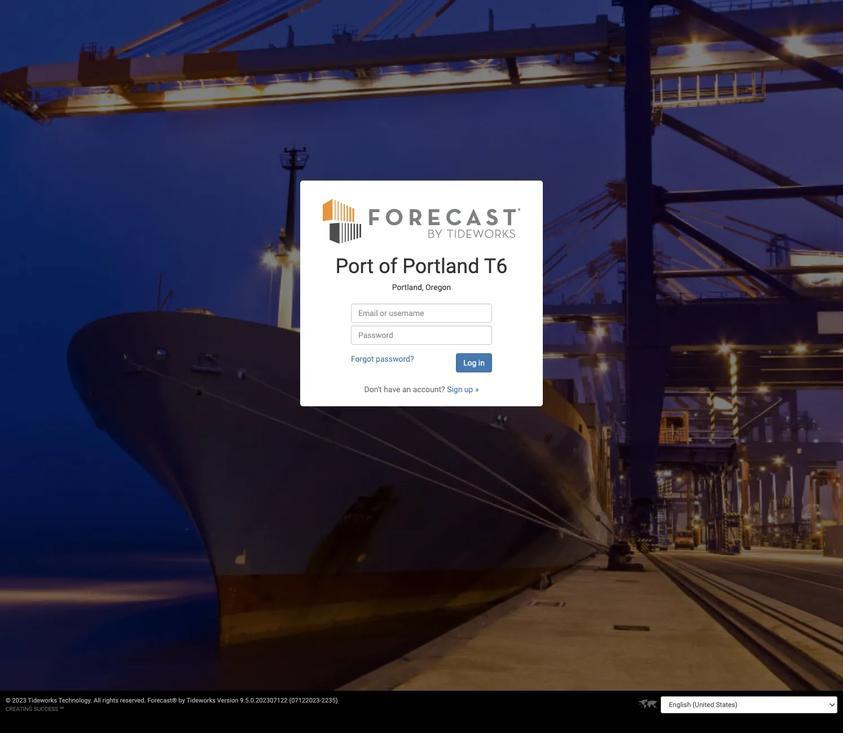 Task type: vqa. For each thing, say whether or not it's contained in the screenshot.
General Data Protection Statement "link"
no



Task type: locate. For each thing, give the bounding box(es) containing it.
t6
[[484, 254, 508, 278]]

port of portland t6 portland, oregon
[[336, 254, 508, 292]]

log
[[464, 358, 477, 367]]

©
[[6, 697, 11, 705]]

(07122023-
[[289, 697, 322, 705]]

oregon
[[426, 283, 451, 292]]

portland
[[403, 254, 480, 278]]

forecast®
[[148, 697, 177, 705]]

2 tideworks from the left
[[187, 697, 216, 705]]

tideworks
[[28, 697, 57, 705], [187, 697, 216, 705]]

forgot
[[351, 354, 374, 363]]

tideworks right by
[[187, 697, 216, 705]]

don't have an account? sign up »
[[365, 385, 479, 394]]

tideworks up success
[[28, 697, 57, 705]]

account?
[[413, 385, 445, 394]]

℠
[[60, 706, 64, 713]]

0 horizontal spatial tideworks
[[28, 697, 57, 705]]

sign
[[447, 385, 463, 394]]

1 horizontal spatial tideworks
[[187, 697, 216, 705]]

2023
[[12, 697, 26, 705]]

port
[[336, 254, 374, 278]]



Task type: describe. For each thing, give the bounding box(es) containing it.
Email or username text field
[[351, 304, 492, 323]]

sign up » link
[[447, 385, 479, 394]]

Password password field
[[351, 326, 492, 345]]

don't
[[365, 385, 382, 394]]

an
[[403, 385, 411, 394]]

password?
[[376, 354, 414, 363]]

»
[[475, 385, 479, 394]]

2235)
[[322, 697, 338, 705]]

9.5.0.202307122
[[240, 697, 288, 705]]

have
[[384, 385, 401, 394]]

forecast® by tideworks image
[[323, 197, 521, 244]]

forgot password? log in
[[351, 354, 485, 367]]

version
[[217, 697, 239, 705]]

reserved.
[[120, 697, 146, 705]]

success
[[34, 706, 58, 713]]

portland,
[[392, 283, 424, 292]]

all
[[94, 697, 101, 705]]

rights
[[103, 697, 119, 705]]

in
[[479, 358, 485, 367]]

technology.
[[58, 697, 92, 705]]

log in button
[[456, 353, 492, 372]]

by
[[179, 697, 185, 705]]

forgot password? link
[[351, 354, 414, 363]]

© 2023 tideworks technology. all rights reserved. forecast® by tideworks version 9.5.0.202307122 (07122023-2235) creating success ℠
[[6, 697, 338, 713]]

of
[[379, 254, 398, 278]]

1 tideworks from the left
[[28, 697, 57, 705]]

creating
[[6, 706, 32, 713]]

up
[[465, 385, 474, 394]]



